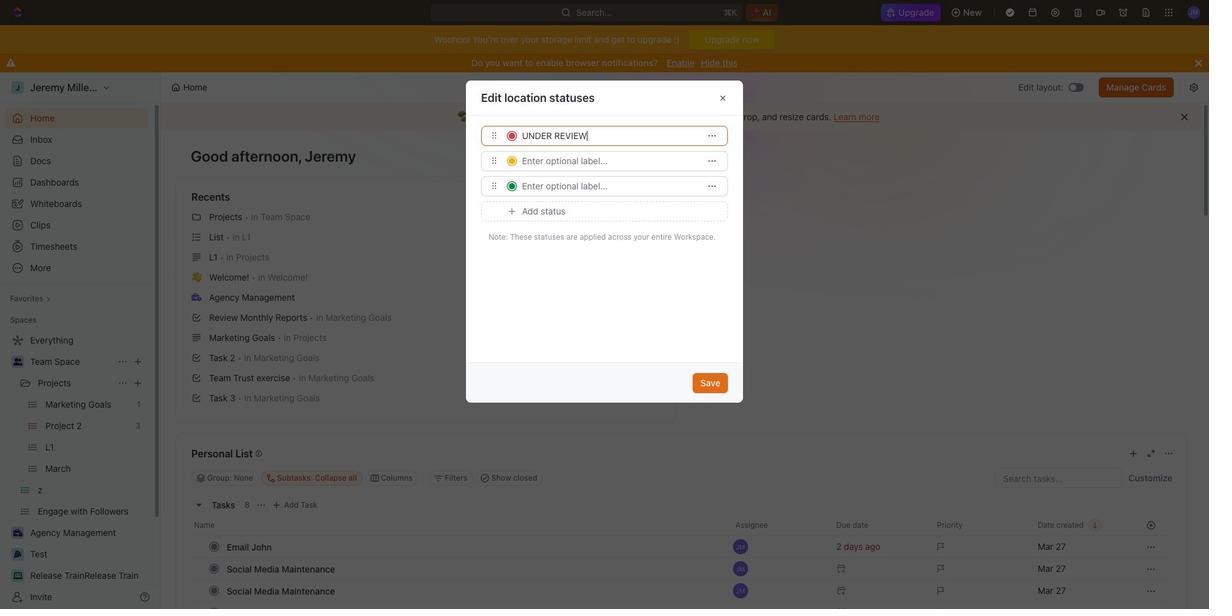 Task type: vqa. For each thing, say whether or not it's contained in the screenshot.
Wiki's now
no



Task type: locate. For each thing, give the bounding box(es) containing it.
1 vertical spatial enter optional label... text field
[[522, 152, 700, 171]]

0 vertical spatial enter optional label... text field
[[522, 127, 700, 145]]

Enter optional label... text field
[[522, 127, 700, 145], [522, 152, 700, 171]]

alert
[[161, 103, 1202, 131]]

1 enter optional label... text field from the top
[[522, 127, 700, 145]]

tree inside sidebar navigation
[[5, 331, 148, 610]]

sidebar navigation
[[0, 72, 161, 610]]

tree
[[5, 331, 148, 610]]



Task type: describe. For each thing, give the bounding box(es) containing it.
2 enter optional label... text field from the top
[[522, 152, 700, 171]]

business time image
[[191, 293, 202, 301]]

user group image
[[13, 358, 22, 366]]

Enter optional label... text field
[[522, 177, 700, 196]]

Add status text field
[[522, 202, 721, 221]]

Search tasks... text field
[[996, 469, 1122, 488]]



